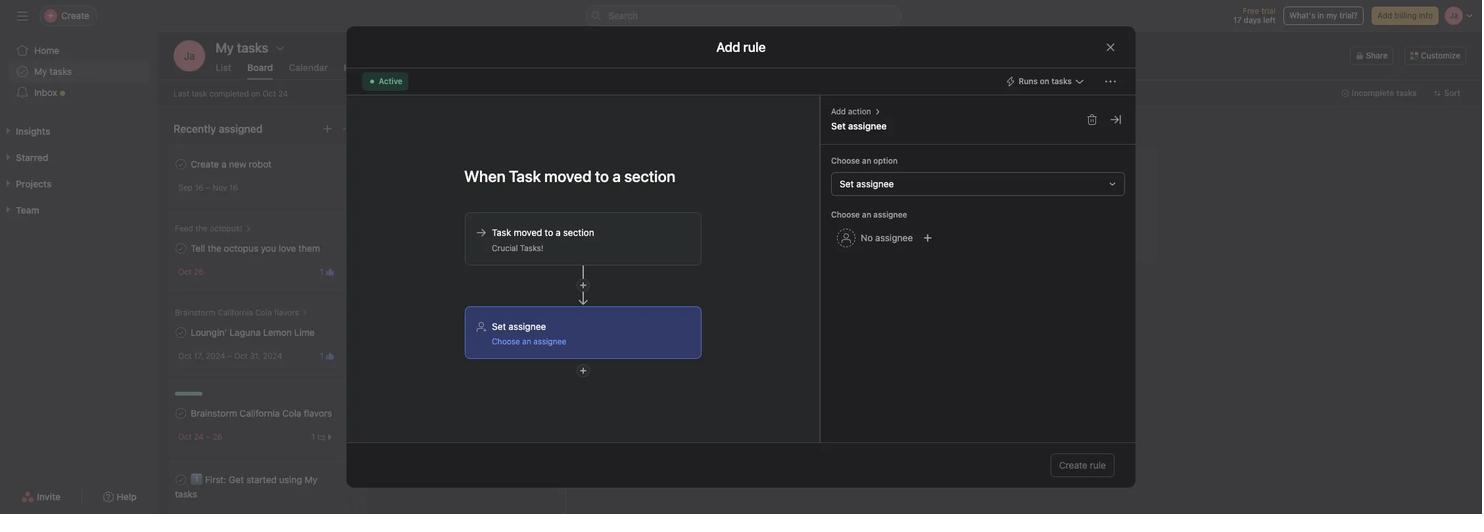Task type: locate. For each thing, give the bounding box(es) containing it.
2 16 from the left
[[229, 183, 238, 193]]

assignee right with
[[509, 321, 546, 332]]

create rule
[[1060, 460, 1107, 471]]

task moved to a section
[[492, 227, 595, 238]]

create a new robot up jan 1, 2024 button
[[401, 159, 482, 170]]

brainstorm up oct 24 – 26
[[191, 408, 237, 419]]

0 vertical spatial cola
[[255, 308, 272, 318]]

2 horizontal spatial tasks
[[1052, 76, 1072, 86]]

0 vertical spatial completed image
[[173, 157, 189, 172]]

share button
[[1350, 47, 1394, 65]]

task for second "add task" button from left
[[872, 160, 890, 171]]

completed image
[[173, 325, 189, 341], [173, 406, 189, 422]]

1 vertical spatial completed image
[[173, 241, 189, 257]]

add task
[[652, 160, 690, 171], [852, 160, 890, 171]]

california up laguna
[[218, 308, 253, 318]]

my inside 1️⃣ first: get started using my tasks
[[305, 474, 318, 486]]

0 horizontal spatial new
[[229, 159, 246, 170]]

my
[[34, 66, 47, 77], [305, 474, 318, 486]]

runs on tasks button
[[1000, 72, 1091, 91]]

brainstorm
[[175, 308, 216, 318], [191, 408, 237, 419]]

2 horizontal spatial 2024
[[477, 183, 497, 193]]

Completed checkbox
[[173, 157, 189, 172], [173, 406, 189, 422]]

action
[[849, 107, 872, 116]]

tasks down 1️⃣
[[175, 489, 197, 500]]

new
[[229, 159, 246, 170], [439, 159, 456, 170]]

0 vertical spatial the
[[196, 224, 208, 234]]

an up no
[[863, 210, 872, 220]]

completed image up oct 24 – 26
[[173, 406, 189, 422]]

them
[[299, 243, 320, 254]]

2 vertical spatial completed image
[[173, 472, 189, 488]]

1 vertical spatial my
[[305, 474, 318, 486]]

1 vertical spatial choose
[[832, 210, 860, 220]]

first:
[[205, 474, 226, 486]]

brainstorm california cola flavors
[[175, 308, 299, 318], [191, 408, 332, 419]]

1 vertical spatial 26
[[213, 432, 223, 442]]

2 vertical spatial the
[[486, 320, 499, 332]]

create up jan 1, 2024 button
[[401, 159, 429, 170]]

2024 for 17,
[[206, 351, 225, 361]]

choose left option
[[832, 156, 860, 166]]

set
[[832, 120, 846, 132], [840, 178, 854, 189], [492, 321, 506, 332]]

0 horizontal spatial create a new robot
[[191, 159, 272, 170]]

16 right sep
[[195, 183, 204, 193]]

0 vertical spatial completed checkbox
[[173, 241, 189, 257]]

1 horizontal spatial 16
[[229, 183, 238, 193]]

hide sidebar image
[[17, 11, 28, 21]]

add action button
[[832, 106, 872, 118]]

0 vertical spatial set
[[832, 120, 846, 132]]

completed checkbox for brainstorm
[[173, 406, 189, 422]]

0 vertical spatial choose an assignee
[[832, 210, 908, 220]]

0 horizontal spatial add task button
[[582, 154, 750, 178]]

completed
[[210, 88, 249, 98]]

2 vertical spatial completed checkbox
[[173, 472, 189, 488]]

0 vertical spatial my
[[34, 66, 47, 77]]

inbox
[[34, 87, 57, 98]]

set assignee
[[832, 120, 887, 132], [840, 178, 894, 189], [492, 321, 546, 332]]

create rule button
[[1051, 454, 1115, 478]]

left
[[1264, 15, 1276, 25]]

calendar link
[[289, 62, 328, 80]]

1 horizontal spatial new
[[439, 159, 456, 170]]

1 horizontal spatial a
[[431, 159, 436, 170]]

california
[[218, 308, 253, 318], [240, 408, 280, 419]]

oct up 1️⃣
[[178, 432, 192, 442]]

a right "to"
[[556, 227, 561, 238]]

1 horizontal spatial create a new robot
[[401, 159, 482, 170]]

2 completed image from the top
[[173, 241, 189, 257]]

last
[[174, 88, 189, 98]]

my up inbox
[[34, 66, 47, 77]]

brand meeting with the marketing team
[[385, 320, 544, 346]]

17,
[[194, 351, 204, 361]]

1 horizontal spatial flavors
[[304, 408, 332, 419]]

add
[[1378, 11, 1393, 20], [832, 107, 846, 116], [652, 160, 669, 171], [852, 160, 869, 171]]

add inside "add billing info" button
[[1378, 11, 1393, 20]]

2 add task from the left
[[852, 160, 890, 171]]

completed image up sep
[[173, 157, 189, 172]]

inbox link
[[8, 82, 150, 103]]

files link
[[344, 62, 364, 80]]

completed image for tell the octopus you love them
[[173, 241, 189, 257]]

octopus
[[224, 243, 258, 254]]

1 completed checkbox from the top
[[173, 157, 189, 172]]

create up sep 16 – nov 16
[[191, 159, 219, 170]]

set assignee right with
[[492, 321, 546, 332]]

tasks down home
[[50, 66, 72, 77]]

0 horizontal spatial tasks
[[50, 66, 72, 77]]

0 horizontal spatial add task
[[652, 160, 690, 171]]

1 horizontal spatial create
[[401, 159, 429, 170]]

my
[[1327, 11, 1338, 20]]

new up sep 16 – nov 16
[[229, 159, 246, 170]]

add another trigger image
[[580, 281, 587, 289]]

robot up 1,
[[459, 159, 482, 170]]

california down 31,
[[240, 408, 280, 419]]

0 horizontal spatial on
[[251, 88, 261, 98]]

1 vertical spatial the
[[208, 243, 221, 254]]

new up jan 1, 2024 button
[[439, 159, 456, 170]]

1 completed checkbox from the top
[[173, 241, 189, 257]]

trial?
[[1340, 11, 1359, 20]]

board link
[[247, 62, 273, 80]]

2024 right 17,
[[206, 351, 225, 361]]

on down board link at the left of the page
[[251, 88, 261, 98]]

assignee up no assignee on the top right
[[874, 210, 908, 220]]

you
[[261, 243, 276, 254]]

2024 right 1,
[[477, 183, 497, 193]]

– up first:
[[206, 432, 211, 442]]

0 vertical spatial on
[[1040, 76, 1050, 86]]

1 vertical spatial completed image
[[173, 406, 189, 422]]

1 completed image from the top
[[173, 325, 189, 341]]

create left rule
[[1060, 460, 1088, 471]]

completed image left tell
[[173, 241, 189, 257]]

a
[[222, 159, 227, 170], [431, 159, 436, 170], [556, 227, 561, 238]]

1 horizontal spatial 24
[[278, 88, 288, 98]]

what's in my trial?
[[1290, 11, 1359, 20]]

2 completed checkbox from the top
[[173, 325, 189, 341]]

moved
[[514, 227, 543, 238]]

1 vertical spatial choose an assignee
[[492, 337, 567, 346]]

3 completed checkbox from the top
[[173, 472, 189, 488]]

the right feed
[[196, 224, 208, 234]]

0 vertical spatial brainstorm california cola flavors
[[175, 308, 299, 318]]

1 vertical spatial 24
[[194, 432, 204, 442]]

choose down marketing
[[492, 337, 520, 346]]

my tasks
[[216, 40, 268, 55]]

1 completed image from the top
[[173, 157, 189, 172]]

choose an assignee
[[832, 210, 908, 220], [492, 337, 567, 346]]

the
[[196, 224, 208, 234], [208, 243, 221, 254], [486, 320, 499, 332]]

started
[[247, 474, 277, 486]]

2 vertical spatial –
[[206, 432, 211, 442]]

free trial 17 days left
[[1234, 6, 1276, 25]]

1 horizontal spatial on
[[1040, 76, 1050, 86]]

2 completed image from the top
[[173, 406, 189, 422]]

24
[[278, 88, 288, 98], [194, 432, 204, 442]]

an down marketing
[[523, 337, 532, 346]]

1 vertical spatial completed checkbox
[[173, 406, 189, 422]]

Completed checkbox
[[173, 241, 189, 257], [173, 325, 189, 341], [173, 472, 189, 488]]

an
[[863, 156, 872, 166], [863, 210, 872, 220], [523, 337, 532, 346]]

0 horizontal spatial robot
[[249, 159, 272, 170]]

get
[[229, 474, 244, 486]]

1 button
[[527, 181, 547, 194], [317, 265, 337, 279], [317, 350, 337, 363], [308, 431, 337, 444]]

completed checkbox up sep
[[173, 157, 189, 172]]

1 vertical spatial completed checkbox
[[173, 325, 189, 341]]

3 completed image from the top
[[173, 472, 189, 488]]

1 vertical spatial set
[[840, 178, 854, 189]]

2 vertical spatial an
[[523, 337, 532, 346]]

brainstorm up loungin'
[[175, 308, 216, 318]]

16 right nov
[[229, 183, 238, 193]]

26 up first:
[[213, 432, 223, 442]]

1 create a new robot from the left
[[191, 159, 272, 170]]

26
[[194, 267, 204, 277], [213, 432, 223, 442]]

global element
[[0, 32, 158, 111]]

1 horizontal spatial robot
[[459, 159, 482, 170]]

add variable image
[[923, 233, 934, 243]]

completed checkbox for create
[[173, 157, 189, 172]]

choose an assignee up no
[[832, 210, 908, 220]]

a up jan 1, 2024 button
[[431, 159, 436, 170]]

1 horizontal spatial 26
[[213, 432, 223, 442]]

1 vertical spatial set assignee
[[840, 178, 894, 189]]

loungin'
[[191, 327, 227, 338]]

1 vertical spatial –
[[228, 351, 232, 361]]

completed image left 1️⃣
[[173, 472, 189, 488]]

0 vertical spatial –
[[206, 183, 210, 193]]

on
[[1040, 76, 1050, 86], [251, 88, 261, 98]]

completed image for 1️⃣ first: get started using my tasks
[[173, 472, 189, 488]]

tasks right runs
[[1052, 76, 1072, 86]]

2 new from the left
[[439, 159, 456, 170]]

1 horizontal spatial my
[[305, 474, 318, 486]]

search list box
[[586, 5, 902, 26]]

a up nov
[[222, 159, 227, 170]]

2024 right 31,
[[263, 351, 282, 361]]

add billing info
[[1378, 11, 1434, 20]]

1 add task from the left
[[652, 160, 690, 171]]

0 horizontal spatial create
[[191, 159, 219, 170]]

17
[[1234, 15, 1242, 25]]

2 horizontal spatial create
[[1060, 460, 1088, 471]]

create inside button
[[1060, 460, 1088, 471]]

0 vertical spatial completed checkbox
[[173, 157, 189, 172]]

0 vertical spatial 26
[[194, 267, 204, 277]]

active button
[[362, 72, 409, 91]]

2 horizontal spatial task
[[872, 160, 890, 171]]

my inside global element
[[34, 66, 47, 77]]

2024
[[477, 183, 497, 193], [206, 351, 225, 361], [263, 351, 282, 361]]

0 horizontal spatial my
[[34, 66, 47, 77]]

1 vertical spatial on
[[251, 88, 261, 98]]

set assignee down action
[[832, 120, 887, 132]]

tasks inside global element
[[50, 66, 72, 77]]

the right tell
[[208, 243, 221, 254]]

0 vertical spatial an
[[863, 156, 872, 166]]

– for nov
[[206, 183, 210, 193]]

add task for second "add task" button from left
[[852, 160, 890, 171]]

completed checkbox up oct 24 – 26
[[173, 406, 189, 422]]

robot
[[249, 159, 272, 170], [459, 159, 482, 170]]

jan
[[454, 183, 467, 193]]

0 horizontal spatial 2024
[[206, 351, 225, 361]]

1 button for brainstorm california cola flavors
[[308, 431, 337, 444]]

an left option
[[863, 156, 872, 166]]

0 vertical spatial set assignee
[[832, 120, 887, 132]]

completed checkbox left tell
[[173, 241, 189, 257]]

set assignee inside dropdown button
[[840, 178, 894, 189]]

add action
[[832, 107, 872, 116]]

the right with
[[486, 320, 499, 332]]

tasks
[[50, 66, 72, 77], [1052, 76, 1072, 86], [175, 489, 197, 500]]

choose an assignee down marketing
[[492, 337, 567, 346]]

set down choose an option
[[840, 178, 854, 189]]

1 horizontal spatial cola
[[282, 408, 301, 419]]

my right using
[[305, 474, 318, 486]]

0 vertical spatial completed image
[[173, 325, 189, 341]]

1 horizontal spatial add task
[[852, 160, 890, 171]]

create
[[191, 159, 219, 170], [401, 159, 429, 170], [1060, 460, 1088, 471]]

1 vertical spatial california
[[240, 408, 280, 419]]

set down add action button
[[832, 120, 846, 132]]

0 horizontal spatial cola
[[255, 308, 272, 318]]

active
[[379, 76, 403, 86]]

task
[[492, 227, 512, 238]]

my tasks
[[34, 66, 72, 77]]

completed image left loungin'
[[173, 325, 189, 341]]

– left nov
[[206, 183, 210, 193]]

set assignee down choose an option
[[840, 178, 894, 189]]

assignee
[[849, 120, 887, 132], [857, 178, 894, 189], [874, 210, 908, 220], [876, 232, 913, 243], [509, 321, 546, 332], [534, 337, 567, 346]]

completed checkbox left loungin'
[[173, 325, 189, 341]]

0 horizontal spatial a
[[222, 159, 227, 170]]

list link
[[216, 62, 232, 80]]

0 horizontal spatial flavors
[[274, 308, 299, 318]]

0 horizontal spatial 16
[[195, 183, 204, 193]]

26 down tell
[[194, 267, 204, 277]]

completed image
[[173, 157, 189, 172], [173, 241, 189, 257], [173, 472, 189, 488]]

invite button
[[13, 486, 69, 509]]

brainstorm california cola flavors down 31,
[[191, 408, 332, 419]]

oct left 17,
[[178, 351, 192, 361]]

choose up 'no assignee' dropdown button
[[832, 210, 860, 220]]

1 robot from the left
[[249, 159, 272, 170]]

set right with
[[492, 321, 506, 332]]

2 vertical spatial set assignee
[[492, 321, 546, 332]]

– left 31,
[[228, 351, 232, 361]]

runs on tasks
[[1019, 76, 1072, 86]]

billing
[[1395, 11, 1417, 20]]

on right runs
[[1040, 76, 1050, 86]]

1 horizontal spatial task
[[672, 160, 690, 171]]

create a new robot up nov
[[191, 159, 272, 170]]

search button
[[586, 5, 902, 26]]

2 vertical spatial set
[[492, 321, 506, 332]]

robot down the recently assigned
[[249, 159, 272, 170]]

oct down tell
[[178, 267, 192, 277]]

completed checkbox left 1️⃣
[[173, 472, 189, 488]]

brainstorm california cola flavors up laguna
[[175, 308, 299, 318]]

1
[[530, 183, 534, 192], [320, 267, 324, 277], [320, 351, 324, 361], [311, 432, 315, 442]]

assignee right no
[[876, 232, 913, 243]]

2 completed checkbox from the top
[[173, 406, 189, 422]]

2 vertical spatial choose
[[492, 337, 520, 346]]

1 horizontal spatial add task button
[[782, 154, 950, 178]]

1 horizontal spatial tasks
[[175, 489, 197, 500]]



Task type: vqa. For each thing, say whether or not it's contained in the screenshot.
Completed icon inside the Phase Two cell
no



Task type: describe. For each thing, give the bounding box(es) containing it.
laguna
[[230, 327, 261, 338]]

completed checkbox for loungin' laguna lemon lime
[[173, 325, 189, 341]]

add task for 1st "add task" button
[[652, 160, 690, 171]]

2024 for 1,
[[477, 183, 497, 193]]

oct 24 – 26
[[178, 432, 223, 442]]

1 horizontal spatial choose an assignee
[[832, 210, 908, 220]]

tasks inside 1️⃣ first: get started using my tasks
[[175, 489, 197, 500]]

oct for oct 24 – 26
[[178, 432, 192, 442]]

using
[[279, 474, 302, 486]]

my tasks link
[[8, 61, 150, 82]]

oct for oct 26
[[178, 267, 192, 277]]

team
[[385, 335, 406, 346]]

1 vertical spatial flavors
[[304, 408, 332, 419]]

the for octopus!
[[196, 224, 208, 234]]

info
[[1420, 11, 1434, 20]]

no assignee button
[[832, 226, 919, 250]]

add another action image
[[580, 367, 587, 375]]

add rule
[[717, 39, 766, 54]]

31,
[[250, 351, 261, 361]]

0 vertical spatial flavors
[[274, 308, 299, 318]]

jan 1, 2024 button
[[388, 183, 497, 193]]

feed the octopus!
[[175, 224, 243, 234]]

0 vertical spatial choose
[[832, 156, 860, 166]]

assignee down option
[[857, 178, 894, 189]]

completed image for create a new robot
[[173, 157, 189, 172]]

set inside dropdown button
[[840, 178, 854, 189]]

marketing
[[502, 320, 544, 332]]

add task image
[[322, 124, 333, 134]]

oct 17, 2024 – oct 31, 2024
[[178, 351, 282, 361]]

nov
[[213, 183, 227, 193]]

option
[[874, 156, 898, 166]]

2 robot from the left
[[459, 159, 482, 170]]

with
[[465, 320, 483, 332]]

free
[[1243, 6, 1260, 16]]

lemon
[[263, 327, 292, 338]]

share
[[1367, 51, 1388, 61]]

on inside dropdown button
[[1040, 76, 1050, 86]]

crucial
[[492, 243, 518, 253]]

crucial tasks!
[[492, 243, 544, 253]]

close this dialog image
[[1106, 42, 1116, 52]]

1 vertical spatial brainstorm
[[191, 408, 237, 419]]

oct 26 button
[[178, 267, 204, 277]]

runs
[[1019, 76, 1038, 86]]

search
[[609, 10, 638, 21]]

meeting
[[428, 320, 463, 332]]

2 create a new robot from the left
[[401, 159, 482, 170]]

love
[[279, 243, 296, 254]]

1 16 from the left
[[195, 183, 204, 193]]

oct down board link at the left of the page
[[263, 88, 276, 98]]

files
[[344, 62, 364, 73]]

to
[[545, 227, 554, 238]]

1 vertical spatial an
[[863, 210, 872, 220]]

the inside brand meeting with the marketing team
[[486, 320, 499, 332]]

2 horizontal spatial a
[[556, 227, 561, 238]]

0 horizontal spatial choose an assignee
[[492, 337, 567, 346]]

completed image for loungin'
[[173, 325, 189, 341]]

recently assigned
[[174, 123, 263, 135]]

no
[[861, 232, 873, 243]]

what's
[[1290, 11, 1316, 20]]

assignee down action
[[849, 120, 887, 132]]

1 vertical spatial brainstorm california cola flavors
[[191, 408, 332, 419]]

no assignee
[[861, 232, 913, 243]]

invite
[[37, 491, 61, 503]]

sep
[[178, 183, 193, 193]]

Add a name for this rule text field
[[456, 161, 702, 191]]

1 new from the left
[[229, 159, 246, 170]]

lime
[[294, 327, 315, 338]]

the for octopus
[[208, 243, 221, 254]]

rule
[[1090, 460, 1107, 471]]

down arrow image
[[579, 265, 588, 305]]

0 horizontal spatial 26
[[194, 267, 204, 277]]

completed checkbox for tell the octopus you love them
[[173, 241, 189, 257]]

choose an option
[[832, 156, 898, 166]]

1 button for tell the octopus you love them
[[317, 265, 337, 279]]

2 add task button from the left
[[782, 154, 950, 178]]

1,
[[469, 183, 475, 193]]

in
[[1318, 11, 1325, 20]]

oct for oct 17, 2024 – oct 31, 2024
[[178, 351, 192, 361]]

assignee down marketing
[[534, 337, 567, 346]]

0 vertical spatial 24
[[278, 88, 288, 98]]

home
[[34, 45, 59, 56]]

add billing info button
[[1372, 7, 1439, 25]]

octopus!
[[210, 224, 243, 234]]

ja
[[184, 50, 195, 62]]

ja button
[[174, 40, 205, 72]]

tell
[[191, 243, 205, 254]]

jan 1, 2024
[[454, 183, 497, 193]]

1 add task button from the left
[[582, 154, 750, 178]]

oct left 31,
[[234, 351, 248, 361]]

close side pane image
[[1111, 114, 1122, 125]]

0 vertical spatial california
[[218, 308, 253, 318]]

set assignee button
[[832, 172, 1126, 196]]

loungin' laguna lemon lime
[[191, 327, 315, 338]]

board
[[247, 62, 273, 73]]

completed image for brainstorm
[[173, 406, 189, 422]]

days
[[1244, 15, 1262, 25]]

tasks inside dropdown button
[[1052, 76, 1072, 86]]

task for 1st "add task" button
[[672, 160, 690, 171]]

0 horizontal spatial 24
[[194, 432, 204, 442]]

last task completed on oct 24
[[174, 88, 288, 98]]

trial
[[1262, 6, 1276, 16]]

feed
[[175, 224, 193, 234]]

1 vertical spatial cola
[[282, 408, 301, 419]]

what's in my trial? button
[[1284, 7, 1364, 25]]

section
[[563, 227, 595, 238]]

tell the octopus you love them
[[191, 243, 320, 254]]

0 vertical spatial brainstorm
[[175, 308, 216, 318]]

1️⃣ first: get started using my tasks
[[175, 474, 318, 500]]

oct 26
[[178, 267, 204, 277]]

calendar
[[289, 62, 328, 73]]

add inside add action button
[[832, 107, 846, 116]]

1️⃣
[[191, 474, 203, 486]]

completed checkbox for 1️⃣ first: get started using my tasks
[[173, 472, 189, 488]]

– for 26
[[206, 432, 211, 442]]

1 horizontal spatial 2024
[[263, 351, 282, 361]]

0 horizontal spatial task
[[192, 88, 207, 98]]

1 button for loungin' laguna lemon lime
[[317, 350, 337, 363]]

home link
[[8, 40, 150, 61]]

trash item image
[[1087, 114, 1098, 125]]

list
[[216, 62, 232, 73]]



